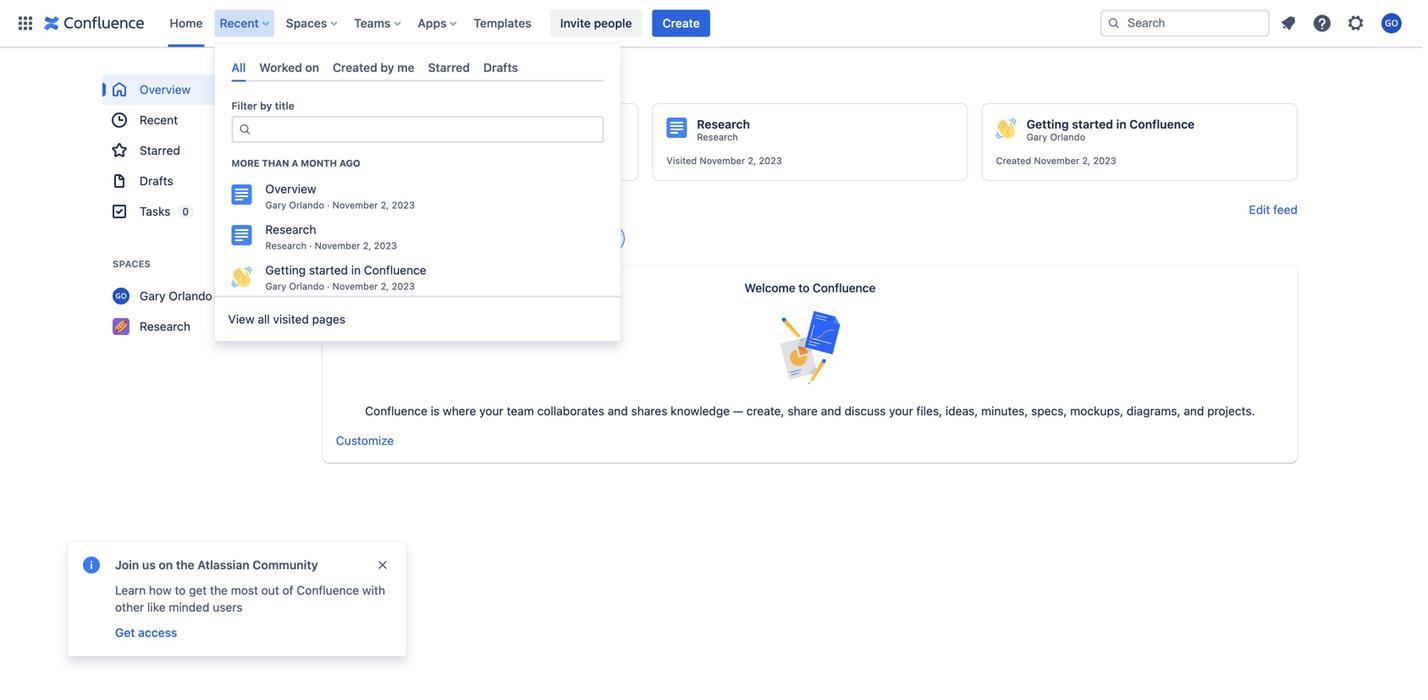 Task type: vqa. For each thing, say whether or not it's contained in the screenshot.
Invite people button
yes



Task type: describe. For each thing, give the bounding box(es) containing it.
created by me
[[333, 61, 415, 75]]

off
[[459, 76, 479, 88]]

announcements button
[[501, 225, 625, 252]]

research research
[[697, 117, 750, 143]]

2, down getting started in confluence gary orlando
[[1083, 155, 1091, 166]]

pick
[[323, 76, 347, 88]]

confluence inside getting started in confluence gary orlando
[[1130, 117, 1195, 131]]

overview inside overview 'link'
[[140, 83, 191, 97]]

1 horizontal spatial gary orlando link
[[368, 131, 426, 143]]

research for research
[[140, 320, 191, 334]]

following
[[351, 232, 402, 246]]

than
[[262, 158, 289, 169]]

more
[[232, 158, 260, 169]]

unstar this space image
[[282, 290, 296, 303]]

learn
[[115, 584, 146, 598]]

invite people button
[[550, 10, 643, 37]]

learn how to get the most out of confluence with other like minded users
[[115, 584, 385, 615]]

2023 inside getting started in confluence gary orlando · november 2, 2023
[[392, 281, 415, 292]]

home link
[[165, 10, 208, 37]]

apps button
[[413, 10, 464, 37]]

filter by title
[[232, 100, 295, 112]]

community
[[253, 558, 318, 572]]

a
[[292, 158, 298, 169]]

where for you
[[367, 76, 404, 88]]

you
[[407, 76, 429, 88]]

team
[[507, 404, 534, 418]]

the inside "learn how to get the most out of confluence with other like minded users"
[[210, 584, 228, 598]]

what's
[[378, 204, 419, 216]]

gary inside getting started in confluence gary orlando · november 2, 2023
[[265, 281, 286, 292]]

specs,
[[1032, 404, 1067, 418]]

get
[[189, 584, 207, 598]]

2, inside getting started in confluence gary orlando · november 2, 2023
[[381, 281, 389, 292]]

drafts inside tab list
[[484, 61, 518, 75]]

research for research research · november 2, 2023
[[265, 223, 316, 237]]

edit feed
[[1250, 203, 1298, 217]]

november inside getting started in confluence gary orlando · november 2, 2023
[[333, 281, 378, 292]]

0 vertical spatial the
[[176, 558, 195, 572]]

apps
[[418, 16, 447, 30]]

november down research research
[[700, 155, 745, 166]]

most
[[231, 584, 258, 598]]

dismiss image
[[376, 559, 390, 572]]

welcome
[[745, 281, 796, 295]]

worked
[[259, 61, 302, 75]]

all
[[258, 313, 270, 327]]

create
[[663, 16, 700, 30]]

shares
[[631, 404, 668, 418]]

access
[[138, 626, 177, 640]]

group containing overview
[[102, 75, 306, 227]]

where for your
[[443, 404, 476, 418]]

share
[[788, 404, 818, 418]]

view all visited pages link
[[215, 303, 621, 337]]

teams button
[[349, 10, 408, 37]]

of
[[283, 584, 294, 598]]

happening
[[422, 204, 483, 216]]

other
[[115, 601, 144, 615]]

0 horizontal spatial gary orlando link
[[102, 281, 306, 312]]

following button
[[323, 225, 410, 252]]

by for created
[[381, 61, 394, 75]]

tasks
[[140, 205, 171, 218]]

2 horizontal spatial overview
[[368, 117, 421, 131]]

us
[[142, 558, 156, 572]]

1 horizontal spatial on
[[305, 61, 319, 75]]

discuss
[[845, 404, 886, 418]]

atlassian
[[198, 558, 250, 572]]

ago
[[340, 158, 360, 169]]

teams
[[354, 16, 391, 30]]

out
[[261, 584, 279, 598]]

with
[[362, 584, 385, 598]]

research research · november 2, 2023
[[265, 223, 397, 252]]

0 vertical spatial research link
[[697, 131, 738, 143]]

discover what's happening
[[323, 204, 483, 216]]

home
[[170, 16, 203, 30]]

users
[[213, 601, 243, 615]]

0 vertical spatial gary orlando
[[368, 132, 426, 143]]

diagrams,
[[1127, 404, 1181, 418]]

edit
[[1250, 203, 1271, 217]]

orlando down pick up where you left off
[[391, 132, 426, 143]]

notification icon image
[[1279, 13, 1299, 33]]

recent button
[[215, 10, 276, 37]]

2, down research research
[[748, 155, 756, 166]]

:wave: image for getting started in confluence gary orlando
[[996, 119, 1017, 139]]

orlando inside getting started in confluence gary orlando · november 2, 2023
[[289, 281, 324, 292]]

recent inside group
[[140, 113, 178, 127]]

started for getting started in confluence gary orlando · november 2, 2023
[[309, 264, 348, 278]]

created for created by me
[[333, 61, 378, 75]]

confluence is where your team collaborates and shares knowledge — create, share and discuss your files, ideas, minutes, specs, mockups, diagrams, and projects.
[[365, 404, 1256, 418]]

projects.
[[1208, 404, 1256, 418]]

edit feed button
[[1250, 202, 1298, 218]]

your profile and preferences image
[[1382, 13, 1402, 33]]

like
[[147, 601, 166, 615]]

drafts link
[[102, 166, 306, 196]]

minded
[[169, 601, 210, 615]]

ideas,
[[946, 404, 978, 418]]

get
[[115, 626, 135, 640]]

—
[[733, 404, 744, 418]]

november inside overview gary orlando · november 2, 2023
[[333, 200, 378, 211]]

me
[[397, 61, 415, 75]]

all
[[232, 61, 246, 75]]

up
[[350, 76, 364, 88]]

overview link
[[102, 75, 306, 105]]

getting started in confluence gary orlando · november 2, 2023
[[265, 264, 427, 292]]

november inside "research research · november 2, 2023"
[[315, 241, 360, 252]]

search image
[[1108, 17, 1121, 30]]

2 horizontal spatial gary orlando link
[[1027, 131, 1086, 143]]

tab list containing all
[[225, 54, 611, 82]]

create,
[[747, 404, 785, 418]]

view
[[228, 313, 255, 327]]

invite people
[[560, 16, 632, 30]]

visited november 2, 2023
[[667, 155, 782, 166]]

· inside "research research · november 2, 2023"
[[309, 241, 312, 252]]



Task type: locate. For each thing, give the bounding box(es) containing it.
2 vertical spatial overview
[[265, 182, 316, 196]]

on right worked
[[305, 61, 319, 75]]

people
[[594, 16, 632, 30]]

pick up where you left off
[[323, 76, 479, 88]]

0
[[182, 206, 189, 218]]

1 vertical spatial ·
[[309, 241, 312, 252]]

1 vertical spatial to
[[175, 584, 186, 598]]

getting up created november 2, 2023
[[1027, 117, 1069, 131]]

2, up getting started in confluence gary orlando · november 2, 2023
[[363, 241, 371, 252]]

announcements
[[529, 232, 617, 246]]

filter
[[232, 100, 257, 112]]

1 vertical spatial getting
[[265, 264, 306, 278]]

research link
[[697, 131, 738, 143], [102, 312, 306, 342]]

started up created november 2, 2023
[[1072, 117, 1114, 131]]

0 horizontal spatial drafts
[[140, 174, 173, 188]]

started for getting started in confluence gary orlando
[[1072, 117, 1114, 131]]

getting inside getting started in confluence gary orlando
[[1027, 117, 1069, 131]]

recent down overview 'link'
[[140, 113, 178, 127]]

info image
[[81, 556, 102, 576]]

1 horizontal spatial in
[[1117, 117, 1127, 131]]

help icon image
[[1313, 13, 1333, 33]]

0 horizontal spatial your
[[480, 404, 504, 418]]

where right is
[[443, 404, 476, 418]]

·
[[327, 200, 330, 211], [309, 241, 312, 252], [327, 281, 330, 292]]

customize
[[336, 434, 394, 448]]

2 vertical spatial ·
[[327, 281, 330, 292]]

the up users
[[210, 584, 228, 598]]

drafts down templates link
[[484, 61, 518, 75]]

· inside overview gary orlando · november 2, 2023
[[327, 200, 330, 211]]

drafts
[[484, 61, 518, 75], [140, 174, 173, 188]]

join us on the atlassian community
[[115, 558, 318, 572]]

pages
[[312, 313, 346, 327]]

orlando inside overview gary orlando · november 2, 2023
[[289, 200, 324, 211]]

november
[[700, 155, 745, 166], [1034, 155, 1080, 166], [333, 200, 378, 211], [315, 241, 360, 252], [333, 281, 378, 292]]

drafts up "tasks"
[[140, 174, 173, 188]]

templates
[[474, 16, 532, 30]]

confluence
[[1130, 117, 1195, 131], [364, 264, 427, 278], [813, 281, 876, 295], [365, 404, 428, 418], [297, 584, 359, 598]]

unstar this space image
[[282, 320, 296, 334]]

visited down research research
[[667, 155, 697, 166]]

orlando down '0'
[[169, 289, 212, 303]]

your left the team on the left of page
[[480, 404, 504, 418]]

Search field
[[1101, 10, 1270, 37]]

1 vertical spatial starred
[[140, 144, 180, 158]]

more than a month ago
[[232, 158, 360, 169]]

how
[[149, 584, 172, 598]]

recent link
[[102, 105, 306, 135]]

0 vertical spatial recent
[[220, 16, 259, 30]]

visited for visited
[[337, 155, 368, 166]]

2 horizontal spatial and
[[1184, 404, 1205, 418]]

created up up
[[333, 61, 378, 75]]

on right us
[[159, 558, 173, 572]]

0 vertical spatial overview
[[140, 83, 191, 97]]

1 vertical spatial recent
[[140, 113, 178, 127]]

by
[[381, 61, 394, 75], [260, 100, 272, 112]]

join
[[115, 558, 139, 572]]

customize link
[[336, 434, 394, 448]]

1 vertical spatial by
[[260, 100, 272, 112]]

created november 2, 2023
[[996, 155, 1117, 166]]

2023 inside overview gary orlando · november 2, 2023
[[392, 200, 415, 211]]

november up getting started in confluence gary orlando · november 2, 2023
[[315, 241, 360, 252]]

0 vertical spatial started
[[1072, 117, 1114, 131]]

getting started in confluence gary orlando
[[1027, 117, 1195, 143]]

starred up left
[[428, 61, 470, 75]]

1 horizontal spatial gary orlando
[[368, 132, 426, 143]]

recent up all
[[220, 16, 259, 30]]

getting for getting started in confluence gary orlando · november 2, 2023
[[265, 264, 306, 278]]

spaces up worked on
[[286, 16, 327, 30]]

1 vertical spatial gary orlando
[[140, 289, 212, 303]]

november down getting started in confluence gary orlando
[[1034, 155, 1080, 166]]

research for research research
[[697, 117, 750, 131]]

in up created november 2, 2023
[[1117, 117, 1127, 131]]

0 horizontal spatial visited
[[337, 155, 368, 166]]

· inside getting started in confluence gary orlando · november 2, 2023
[[327, 281, 330, 292]]

getting for getting started in confluence gary orlando
[[1027, 117, 1069, 131]]

1 and from the left
[[608, 404, 628, 418]]

visited
[[273, 313, 309, 327]]

0 vertical spatial drafts
[[484, 61, 518, 75]]

1 horizontal spatial drafts
[[484, 61, 518, 75]]

1 horizontal spatial created
[[996, 155, 1032, 166]]

your
[[480, 404, 504, 418], [889, 404, 914, 418]]

0 horizontal spatial recent
[[140, 113, 178, 127]]

getting
[[1027, 117, 1069, 131], [265, 264, 306, 278]]

0 vertical spatial created
[[333, 61, 378, 75]]

confluence inside "learn how to get the most out of confluence with other like minded users"
[[297, 584, 359, 598]]

0 vertical spatial spaces
[[286, 16, 327, 30]]

your left files, on the bottom right of the page
[[889, 404, 914, 418]]

templates link
[[469, 10, 537, 37]]

2,
[[748, 155, 756, 166], [1083, 155, 1091, 166], [381, 200, 389, 211], [363, 241, 371, 252], [381, 281, 389, 292]]

0 horizontal spatial spaces
[[113, 259, 151, 270]]

in inside getting started in confluence gary orlando · november 2, 2023
[[351, 264, 361, 278]]

1 horizontal spatial getting
[[1027, 117, 1069, 131]]

november up pages
[[333, 281, 378, 292]]

1 horizontal spatial recent
[[220, 16, 259, 30]]

1 horizontal spatial and
[[821, 404, 842, 418]]

2023 inside "research research · november 2, 2023"
[[374, 241, 397, 252]]

to right welcome
[[799, 281, 810, 295]]

get access button
[[113, 623, 179, 644]]

1 vertical spatial started
[[309, 264, 348, 278]]

drafts inside group
[[140, 174, 173, 188]]

in inside getting started in confluence gary orlando
[[1117, 117, 1127, 131]]

confluence image
[[44, 13, 144, 33], [44, 13, 144, 33]]

get access
[[115, 626, 177, 640]]

gary orlando link up the view
[[102, 281, 306, 312]]

1 horizontal spatial visited
[[667, 155, 697, 166]]

overview down a
[[265, 182, 316, 196]]

1 horizontal spatial started
[[1072, 117, 1114, 131]]

getting up unstar this space image on the left top of the page
[[265, 264, 306, 278]]

and
[[608, 404, 628, 418], [821, 404, 842, 418], [1184, 404, 1205, 418]]

banner
[[0, 0, 1423, 47]]

knowledge
[[671, 404, 730, 418]]

and right share
[[821, 404, 842, 418]]

1 horizontal spatial spaces
[[286, 16, 327, 30]]

0 vertical spatial starred
[[428, 61, 470, 75]]

starred inside tab list
[[428, 61, 470, 75]]

1 vertical spatial spaces
[[113, 259, 151, 270]]

gary inside getting started in confluence gary orlando
[[1027, 132, 1048, 143]]

1 horizontal spatial where
[[443, 404, 476, 418]]

invite
[[560, 16, 591, 30]]

0 horizontal spatial and
[[608, 404, 628, 418]]

0 vertical spatial in
[[1117, 117, 1127, 131]]

create a space image
[[279, 254, 299, 274]]

2, inside "research research · november 2, 2023"
[[363, 241, 371, 252]]

overview gary orlando · november 2, 2023
[[265, 182, 415, 211]]

:wave: image for getting started in confluence gary orlando · november 2, 2023
[[232, 267, 252, 288]]

spaces button
[[281, 10, 344, 37]]

gary orlando link down pick up where you left off
[[368, 131, 426, 143]]

discover
[[323, 204, 375, 216]]

1 vertical spatial created
[[996, 155, 1032, 166]]

1 horizontal spatial research link
[[697, 131, 738, 143]]

1 horizontal spatial the
[[210, 584, 228, 598]]

visited up overview gary orlando · november 2, 2023
[[337, 155, 368, 166]]

0 horizontal spatial in
[[351, 264, 361, 278]]

by inside tab list
[[381, 61, 394, 75]]

0 vertical spatial to
[[799, 281, 810, 295]]

created down :wave: image
[[996, 155, 1032, 166]]

0 horizontal spatial getting
[[265, 264, 306, 278]]

3 and from the left
[[1184, 404, 1205, 418]]

spaces
[[286, 16, 327, 30], [113, 259, 151, 270]]

tab list
[[225, 54, 611, 82]]

0 horizontal spatial created
[[333, 61, 378, 75]]

overview inside overview gary orlando · november 2, 2023
[[265, 182, 316, 196]]

0 horizontal spatial starred
[[140, 144, 180, 158]]

welcome to confluence
[[745, 281, 876, 295]]

more than a month ago element
[[215, 178, 621, 296]]

1 vertical spatial in
[[351, 264, 361, 278]]

visited for visited november 2, 2023
[[667, 155, 697, 166]]

the up get
[[176, 558, 195, 572]]

0 horizontal spatial by
[[260, 100, 272, 112]]

starred inside group
[[140, 144, 180, 158]]

banner containing home
[[0, 0, 1423, 47]]

0 horizontal spatial where
[[367, 76, 404, 88]]

in for getting started in confluence gary orlando · november 2, 2023
[[351, 264, 361, 278]]

0 vertical spatial on
[[305, 61, 319, 75]]

spaces inside "popup button"
[[286, 16, 327, 30]]

getting inside getting started in confluence gary orlando · november 2, 2023
[[265, 264, 306, 278]]

orlando up created november 2, 2023
[[1051, 132, 1086, 143]]

and left projects.
[[1184, 404, 1205, 418]]

research
[[697, 117, 750, 131], [697, 132, 738, 143], [265, 223, 316, 237], [265, 241, 307, 252], [140, 320, 191, 334]]

recent inside popup button
[[220, 16, 259, 30]]

0 vertical spatial getting
[[1027, 117, 1069, 131]]

november up following button
[[333, 200, 378, 211]]

0 horizontal spatial started
[[309, 264, 348, 278]]

orlando inside getting started in confluence gary orlando
[[1051, 132, 1086, 143]]

started inside getting started in confluence gary orlando · november 2, 2023
[[309, 264, 348, 278]]

orlando down create a space image
[[289, 281, 324, 292]]

and left shares
[[608, 404, 628, 418]]

by for filter
[[260, 100, 272, 112]]

spaces down "tasks"
[[113, 259, 151, 270]]

0 vertical spatial ·
[[327, 200, 330, 211]]

title
[[275, 100, 295, 112]]

1 vertical spatial research link
[[102, 312, 306, 342]]

gary inside overview gary orlando · november 2, 2023
[[265, 200, 286, 211]]

gary orlando link up created november 2, 2023
[[1027, 131, 1086, 143]]

minutes,
[[982, 404, 1028, 418]]

group
[[102, 75, 306, 227]]

1 vertical spatial on
[[159, 558, 173, 572]]

orlando
[[391, 132, 426, 143], [1051, 132, 1086, 143], [289, 200, 324, 211], [289, 281, 324, 292], [169, 289, 212, 303]]

global element
[[10, 0, 1097, 47]]

2, inside overview gary orlando · november 2, 2023
[[381, 200, 389, 211]]

0 horizontal spatial research link
[[102, 312, 306, 342]]

0 vertical spatial by
[[381, 61, 394, 75]]

by left title
[[260, 100, 272, 112]]

where down 'created by me'
[[367, 76, 404, 88]]

to left get
[[175, 584, 186, 598]]

0 horizontal spatial on
[[159, 558, 173, 572]]

1 vertical spatial overview
[[368, 117, 421, 131]]

starred
[[428, 61, 470, 75], [140, 144, 180, 158]]

· up "research research · november 2, 2023"
[[327, 200, 330, 211]]

1 your from the left
[[480, 404, 504, 418]]

1 horizontal spatial to
[[799, 281, 810, 295]]

Filter by title text field
[[257, 118, 592, 142]]

2023
[[759, 155, 782, 166], [1094, 155, 1117, 166], [392, 200, 415, 211], [374, 241, 397, 252], [392, 281, 415, 292]]

1 horizontal spatial your
[[889, 404, 914, 418]]

0 horizontal spatial gary orlando
[[140, 289, 212, 303]]

visited
[[337, 155, 368, 166], [667, 155, 697, 166]]

overview up recent link
[[140, 83, 191, 97]]

overview down pick up where you left off
[[368, 117, 421, 131]]

1 horizontal spatial overview
[[265, 182, 316, 196]]

files,
[[917, 404, 943, 418]]

1 vertical spatial the
[[210, 584, 228, 598]]

created for created november 2, 2023
[[996, 155, 1032, 166]]

is
[[431, 404, 440, 418]]

the
[[176, 558, 195, 572], [210, 584, 228, 598]]

0 vertical spatial where
[[367, 76, 404, 88]]

overview
[[140, 83, 191, 97], [368, 117, 421, 131], [265, 182, 316, 196]]

in down following button
[[351, 264, 361, 278]]

in
[[1117, 117, 1127, 131], [351, 264, 361, 278]]

2 and from the left
[[821, 404, 842, 418]]

mockups,
[[1071, 404, 1124, 418]]

left
[[431, 76, 456, 88]]

appswitcher icon image
[[15, 13, 36, 33]]

0 horizontal spatial overview
[[140, 83, 191, 97]]

· up pages
[[327, 281, 330, 292]]

2, up view all visited pages link
[[381, 281, 389, 292]]

1 visited from the left
[[337, 155, 368, 166]]

where
[[367, 76, 404, 88], [443, 404, 476, 418]]

starred link
[[102, 135, 306, 166]]

feed
[[1274, 203, 1298, 217]]

in for getting started in confluence gary orlando
[[1117, 117, 1127, 131]]

1 vertical spatial where
[[443, 404, 476, 418]]

created
[[333, 61, 378, 75], [996, 155, 1032, 166]]

· up getting started in confluence gary orlando · november 2, 2023
[[309, 241, 312, 252]]

starred down recent link
[[140, 144, 180, 158]]

started down "research research · november 2, 2023"
[[309, 264, 348, 278]]

0 horizontal spatial to
[[175, 584, 186, 598]]

create link
[[653, 10, 710, 37]]

by left me
[[381, 61, 394, 75]]

1 horizontal spatial by
[[381, 61, 394, 75]]

2 your from the left
[[889, 404, 914, 418]]

:wave: image
[[996, 119, 1017, 139], [232, 267, 252, 288], [232, 267, 252, 288]]

started
[[1072, 117, 1114, 131], [309, 264, 348, 278]]

research inside research research
[[697, 132, 738, 143]]

1 vertical spatial drafts
[[140, 174, 173, 188]]

:wave: image
[[996, 119, 1017, 139]]

0 horizontal spatial the
[[176, 558, 195, 572]]

1 horizontal spatial starred
[[428, 61, 470, 75]]

to inside "learn how to get the most out of confluence with other like minded users"
[[175, 584, 186, 598]]

2, up following in the left of the page
[[381, 200, 389, 211]]

settings icon image
[[1346, 13, 1367, 33]]

orlando up "research research · november 2, 2023"
[[289, 200, 324, 211]]

confluence inside getting started in confluence gary orlando · november 2, 2023
[[364, 264, 427, 278]]

2 visited from the left
[[667, 155, 697, 166]]

started inside getting started in confluence gary orlando
[[1072, 117, 1114, 131]]

worked on
[[259, 61, 319, 75]]



